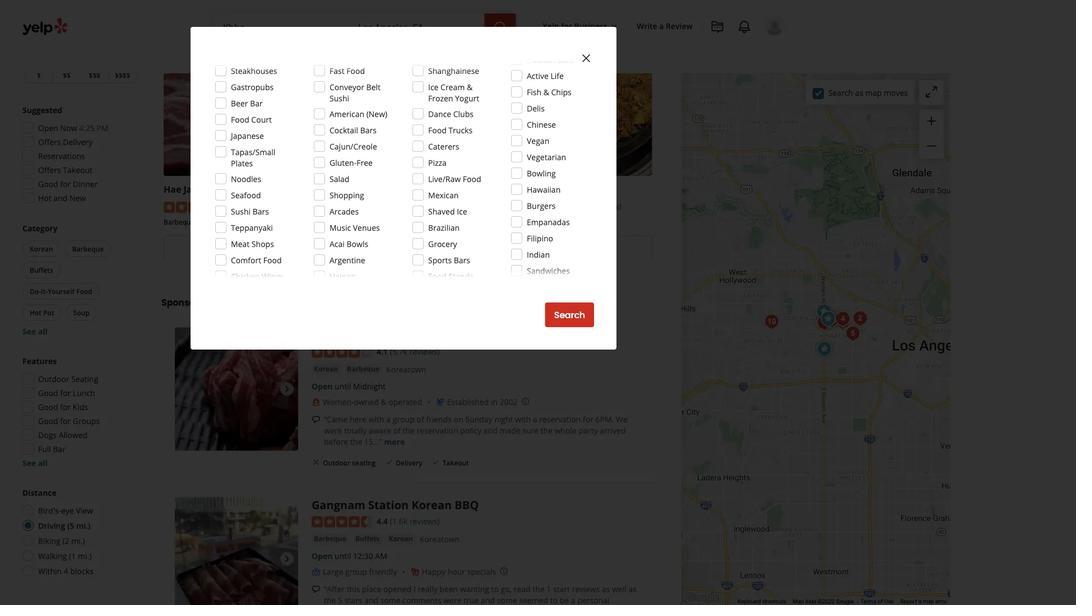 Task type: describe. For each thing, give the bounding box(es) containing it.
slideshow element for open until midnight
[[175, 328, 298, 451]]

1 horizontal spatial pm
[[434, 261, 446, 272]]

open left comfort
[[205, 261, 226, 272]]

map
[[793, 598, 804, 605]]

midnight for hae jang chon
[[247, 261, 279, 272]]

active life
[[527, 70, 564, 81]]

1 vertical spatial barbeque button
[[345, 364, 382, 375]]

pm inside group
[[97, 122, 108, 133]]

chinese
[[527, 119, 556, 130]]

12:30
[[353, 551, 373, 562]]

1 vertical spatial ice
[[457, 206, 467, 217]]

songhak
[[495, 184, 535, 196]]

business categories element
[[212, 40, 785, 73]]

barbeque, korean for hae
[[164, 218, 220, 227]]

view for bbq
[[543, 242, 564, 255]]

bar for beer bar
[[250, 98, 263, 108]]

1
[[547, 584, 551, 595]]

search image
[[494, 21, 507, 34]]

open for "came here with a group of friends on sunday night with a reservation for 6pm. we were totally aware of the reservation policy and made sure the whole party arrived before the 15…"
[[312, 381, 333, 392]]

korean up (1.6k reviews) link
[[412, 498, 452, 513]]

see all button for features
[[22, 458, 48, 468]]

friendly
[[369, 567, 397, 578]]

seafood
[[231, 190, 261, 200]]

open now 4:25 pm
[[38, 122, 108, 133]]

korean down "(1.6k"
[[389, 534, 413, 544]]

koreatown for (5.7k reviews)
[[386, 364, 426, 375]]

were inside "after this place opened i really been wanting to go, read the 1 start reviews as well as the 5 stars and some comments were true and some seemed to be a persona
[[443, 595, 462, 605]]

terms of use
[[861, 598, 894, 605]]

$$$ button
[[80, 66, 108, 84]]

sports
[[428, 255, 452, 265]]

reviews) up the teppanyaki
[[261, 201, 291, 212]]

songhak korean bbq
[[495, 184, 591, 196]]

music venues
[[330, 222, 380, 233]]

1 horizontal spatial korean link
[[386, 534, 415, 545]]

view inside option group
[[76, 505, 93, 516]]

sure
[[522, 426, 539, 436]]

error
[[935, 598, 947, 605]]

takeout inside group
[[63, 165, 92, 175]]

seoul
[[367, 184, 392, 196]]

mexican
[[428, 190, 459, 200]]

offers for offers takeout
[[38, 165, 61, 175]]

yelp
[[543, 20, 559, 31]]

arcades
[[330, 206, 359, 217]]

i
[[413, 584, 416, 595]]

16 speech v2 image
[[312, 586, 321, 595]]

kids
[[73, 402, 88, 412]]

grocery
[[428, 238, 457, 249]]

1 horizontal spatial open until midnight
[[312, 381, 386, 392]]

reservations
[[38, 150, 85, 161]]

$ button
[[25, 66, 53, 84]]

$$
[[63, 70, 71, 80]]

new
[[69, 193, 86, 203]]

3.9 star rating image
[[329, 202, 390, 213]]

until up large
[[335, 551, 351, 562]]

now inside barbeque, korean order now
[[412, 242, 431, 255]]

the up more link
[[403, 426, 415, 436]]

2 vertical spatial barbeque button
[[312, 534, 349, 545]]

4:25
[[79, 122, 95, 133]]

0 horizontal spatial hae jang chon image
[[175, 328, 298, 451]]

and right true
[[481, 595, 495, 605]]

16 close v2 image
[[312, 458, 321, 467]]

2 with from the left
[[515, 414, 531, 425]]

noodles
[[231, 173, 261, 184]]

sunday
[[465, 414, 492, 425]]

1 horizontal spatial hae jang chon image
[[817, 308, 840, 330]]

4.1 link
[[377, 345, 388, 357]]

search for search
[[554, 309, 585, 321]]

until up women-
[[335, 381, 351, 392]]

group containing features
[[19, 355, 139, 469]]

and down place
[[364, 595, 378, 605]]

hot pot button
[[22, 304, 61, 321]]

hookah
[[527, 54, 555, 65]]

user actions element
[[534, 14, 800, 83]]

be
[[560, 595, 569, 605]]

food up "wings"
[[263, 255, 282, 265]]

1 vertical spatial barbeque link
[[312, 534, 349, 545]]

and inside group
[[53, 193, 67, 203]]

a up sure
[[533, 414, 537, 425]]

filters
[[22, 27, 51, 39]]

korean button inside group
[[22, 240, 60, 257]]

start
[[553, 584, 570, 595]]

hae
[[164, 184, 181, 196]]

mi.) for driving (5 mi.)
[[76, 520, 91, 531]]

driving
[[38, 520, 65, 531]]

bars for sushi bars
[[253, 206, 269, 217]]

we
[[616, 414, 628, 425]]

in
[[491, 397, 498, 408]]

0 vertical spatial gangnam station korean bbq image
[[813, 312, 836, 334]]

sushi inside conveyor belt sushi
[[330, 93, 349, 103]]

more
[[384, 437, 405, 447]]

hot pot
[[30, 308, 54, 317]]

reviews) for (1.6k reviews)
[[410, 516, 440, 527]]

outdoor seating
[[323, 458, 376, 468]]

fast food
[[330, 65, 365, 76]]

0 vertical spatial barbeque link
[[345, 364, 382, 375]]

soup button
[[66, 304, 97, 321]]

hae jang chon image
[[817, 308, 840, 330]]

suggested
[[22, 105, 62, 115]]

until down empanadas
[[560, 261, 576, 272]]

and inside "came here with a group of friends on sunday night with a reservation for 6pm. we were totally aware of the reservation policy and made sure the whole party arrived before the 15…"
[[483, 426, 497, 436]]

keyboard shortcuts
[[738, 598, 786, 605]]

active
[[527, 70, 549, 81]]

outdoor for outdoor seating
[[323, 458, 350, 468]]

a up the aware
[[386, 414, 391, 425]]

0 horizontal spatial gangnam station korean bbq image
[[175, 498, 298, 605]]

group containing category
[[20, 223, 139, 337]]

the right sure
[[541, 426, 553, 436]]

0 horizontal spatial to
[[491, 584, 499, 595]]

view business link for bbq
[[495, 236, 652, 261]]

0 horizontal spatial korean link
[[312, 364, 340, 375]]

see all button for category
[[22, 326, 48, 337]]

5
[[338, 595, 342, 605]]

(4.1k reviews)
[[408, 201, 457, 212]]

hot for hot pot
[[30, 308, 42, 317]]

map for error
[[923, 598, 934, 605]]

yogurt
[[455, 93, 479, 103]]

aware
[[369, 426, 391, 436]]

1 vertical spatial to
[[550, 595, 558, 605]]

offers for offers delivery
[[38, 136, 61, 147]]

order now link
[[329, 236, 486, 261]]

yelp for business
[[543, 20, 608, 31]]

policy
[[460, 426, 481, 436]]

1 vertical spatial takeout
[[443, 458, 469, 468]]

food down sports
[[428, 271, 447, 282]]

ahgassi gopchang image
[[821, 309, 844, 331]]

established
[[447, 397, 489, 408]]

"came
[[324, 414, 348, 425]]

food right live/raw
[[463, 173, 481, 184]]

16 happy hour specials v2 image
[[411, 568, 420, 577]]

prime k bbq image
[[813, 302, 836, 324]]

4.4 link
[[377, 515, 388, 527]]

plates
[[231, 158, 253, 168]]

fish
[[527, 87, 541, 97]]

until down meat
[[228, 261, 244, 272]]

gastropubs
[[231, 82, 274, 92]]

shortcuts
[[762, 598, 786, 605]]

zoom out image
[[925, 139, 938, 153]]

chicken wings
[[231, 271, 284, 282]]

made
[[500, 426, 520, 436]]

venues
[[353, 222, 380, 233]]

bar for full bar
[[53, 444, 66, 454]]

business for songhak korean bbq
[[566, 242, 605, 255]]

notifications image
[[738, 20, 751, 34]]

shaved
[[428, 206, 455, 217]]

good for lunch
[[38, 388, 95, 398]]

2 horizontal spatial as
[[855, 87, 863, 98]]

keyboard
[[738, 598, 761, 605]]

barbeque, for songhak
[[495, 218, 528, 227]]

koreatown for (1.6k reviews)
[[420, 534, 460, 545]]

dance clubs
[[428, 108, 474, 119]]

open down indian
[[537, 261, 558, 272]]

group inside "came here with a group of friends on sunday night with a reservation for 6pm. we were totally aware of the reservation policy and made sure the whole party arrived before the 15…"
[[393, 414, 415, 425]]

0 horizontal spatial buffets button
[[22, 262, 60, 279]]

songhak korean bbq link
[[495, 184, 591, 196]]

korean up filipino
[[529, 218, 552, 227]]

for for groups
[[60, 416, 71, 426]]

view business link for chon
[[164, 236, 321, 261]]

jjukku jjukku bbq image
[[832, 311, 854, 333]]

teppanyaki
[[231, 222, 273, 233]]

specials
[[467, 567, 496, 578]]

seemed
[[519, 595, 548, 605]]

16 established in v2 image
[[436, 398, 445, 407]]

korean inside group
[[30, 244, 53, 253]]

frozen
[[428, 93, 453, 103]]

full bar
[[38, 444, 66, 454]]

large
[[323, 567, 343, 578]]

2 horizontal spatial &
[[543, 87, 549, 97]]

business inside 'button'
[[574, 20, 608, 31]]

hour
[[448, 567, 465, 578]]

the left the 1
[[533, 584, 545, 595]]

hanu korean bbq image
[[849, 307, 872, 330]]

for for kids
[[60, 402, 71, 412]]

0 horizontal spatial as
[[602, 584, 610, 595]]

terms
[[861, 598, 876, 605]]

review
[[666, 20, 693, 31]]

buffets inside "link"
[[355, 534, 380, 544]]

search dialog
[[0, 0, 1076, 605]]

group containing suggested
[[19, 104, 139, 207]]

stands
[[449, 271, 473, 282]]

4.1 for 4.1
[[377, 346, 388, 357]]

korean down chon
[[198, 218, 220, 227]]

0 horizontal spatial bbq
[[455, 498, 479, 513]]

0 horizontal spatial reservation
[[417, 426, 458, 436]]

& for women-owned & operated
[[381, 397, 387, 408]]

ice cream & frozen yogurt
[[428, 82, 479, 103]]

1 vertical spatial delivery
[[396, 458, 422, 468]]

16 speech v2 image
[[312, 416, 321, 425]]

road to seoul - los angeles link
[[329, 184, 452, 196]]

view for chon
[[211, 242, 232, 255]]

korean inside barbeque, korean order now
[[364, 218, 386, 227]]

$$$$ button
[[108, 66, 137, 84]]

barbeque, korean order now
[[329, 218, 431, 255]]

am
[[375, 551, 387, 562]]

whole
[[555, 426, 577, 436]]

1 horizontal spatial (5.7k
[[390, 346, 408, 357]]

bars for cocktail bars
[[360, 125, 377, 135]]

2002
[[500, 397, 518, 408]]

1 horizontal spatial 4.1 star rating image
[[312, 347, 372, 358]]

category
[[22, 223, 58, 233]]

happy
[[422, 567, 446, 578]]



Task type: vqa. For each thing, say whether or not it's contained in the screenshot.
'breakfast'
no



Task type: locate. For each thing, give the bounding box(es) containing it.
barbeque, for hae
[[164, 218, 196, 227]]

korean up the 16 women owned v2 icon
[[314, 365, 338, 374]]

1 vertical spatial 4.1
[[377, 346, 388, 357]]

0 horizontal spatial group
[[345, 567, 367, 578]]

1 horizontal spatial search
[[828, 87, 853, 98]]

good for good for kids
[[38, 402, 58, 412]]

option group containing distance
[[19, 487, 139, 580]]

1 horizontal spatial sushi
[[330, 93, 349, 103]]

0 horizontal spatial delivery
[[63, 136, 93, 147]]

2 horizontal spatial midnight
[[578, 261, 611, 272]]

& for ice cream & frozen yogurt
[[467, 82, 473, 92]]

1 horizontal spatial view
[[211, 242, 232, 255]]

a inside write a review link
[[659, 20, 664, 31]]

for down the offers takeout
[[60, 179, 71, 189]]

open until midnight for chon
[[205, 261, 279, 272]]

korean button for korean 'link' to the right
[[386, 534, 415, 545]]

0 vertical spatial to
[[491, 584, 499, 595]]

bars up life
[[557, 54, 574, 65]]

2 horizontal spatial korean button
[[386, 534, 415, 545]]

4.1 star rating image left 4.1 link at the left bottom of the page
[[312, 347, 372, 358]]

0 vertical spatial 4.1 star rating image
[[164, 202, 224, 213]]

see all for category
[[22, 326, 48, 337]]

reviews) for (4.1k reviews)
[[427, 201, 457, 212]]

info icon image
[[521, 397, 530, 406], [521, 397, 530, 406], [499, 567, 508, 576], [499, 567, 508, 576]]

hawaiian
[[527, 184, 561, 195]]

buffets inside group
[[30, 265, 53, 275]]

soowon galbi kbbq restaurant image
[[842, 323, 864, 345]]

as right well
[[629, 584, 637, 595]]

allowed
[[59, 430, 88, 440]]

koreatown down (5.7k reviews)
[[386, 364, 426, 375]]

dance
[[428, 108, 451, 119]]

4.1 left (5.7k reviews)
[[377, 346, 388, 357]]

1 horizontal spatial barbeque, korean
[[495, 218, 552, 227]]

1 view business link from the left
[[164, 236, 321, 261]]

0 horizontal spatial view
[[76, 505, 93, 516]]

bars down (new)
[[360, 125, 377, 135]]

outdoor
[[38, 374, 69, 384], [323, 458, 350, 468]]

ice up frozen
[[428, 82, 439, 92]]

1 vertical spatial korean link
[[386, 534, 415, 545]]

1 horizontal spatial reservation
[[539, 414, 581, 425]]

mi.)
[[76, 520, 91, 531], [71, 536, 85, 546], [78, 551, 92, 561]]

barbeque, korean down 4.6 star rating image
[[495, 218, 552, 227]]

gangnam station korean bbq image
[[813, 312, 836, 334], [175, 498, 298, 605]]

0 horizontal spatial some
[[380, 595, 401, 605]]

eye
[[61, 505, 74, 516]]

walking (1 mi.)
[[38, 551, 92, 561]]

soup
[[73, 308, 89, 317]]

0 vertical spatial pm
[[97, 122, 108, 133]]

1 horizontal spatial 16 checkmark v2 image
[[431, 458, 440, 467]]

0 horizontal spatial pm
[[97, 122, 108, 133]]

1 vertical spatial barbeque
[[347, 365, 380, 374]]

barbeque button down 4.4 star rating 'image'
[[312, 534, 349, 545]]

barbeque down 4.1 link at the left bottom of the page
[[347, 365, 380, 374]]

outdoor inside group
[[38, 374, 69, 384]]

(new)
[[366, 108, 387, 119]]

were down '"came'
[[324, 426, 342, 436]]

gangnam station korean bbq image
[[813, 312, 836, 334]]

1 horizontal spatial 4.1
[[377, 346, 388, 357]]

1 vertical spatial see
[[22, 458, 36, 468]]

2 vertical spatial mi.)
[[78, 551, 92, 561]]

map
[[865, 87, 882, 98], [923, 598, 934, 605]]

ice right 'shaved'
[[457, 206, 467, 217]]

reservation down friends
[[417, 426, 458, 436]]

outdoor for outdoor seating
[[38, 374, 69, 384]]

open inside group
[[38, 122, 58, 133]]

2 horizontal spatial barbeque,
[[495, 218, 528, 227]]

(1.6k reviews) link
[[390, 515, 440, 527]]

barbeque button up yourself
[[65, 240, 111, 257]]

open for reservations
[[38, 122, 58, 133]]

0 horizontal spatial outdoor
[[38, 374, 69, 384]]

buffets up it-
[[30, 265, 53, 275]]

mi.) right (2 in the bottom left of the page
[[71, 536, 85, 546]]

reviews) right (397
[[591, 201, 621, 212]]

good up the good for kids
[[38, 388, 58, 398]]

reviews) for (397 reviews)
[[591, 201, 621, 212]]

1 view business from the left
[[211, 242, 273, 255]]

16 checkmark v2 image for delivery
[[385, 458, 394, 467]]

1 horizontal spatial midnight
[[353, 381, 386, 392]]

0 vertical spatial bbq
[[571, 184, 591, 196]]

reviews) right 4.1 link at the left bottom of the page
[[410, 346, 440, 357]]

cocktail
[[330, 125, 358, 135]]

barbeque, inside barbeque, korean order now
[[329, 218, 362, 227]]

a inside "after this place opened i really been wanting to go, read the 1 start reviews as well as the 5 stars and some comments were true and some seemed to be a persona
[[571, 595, 575, 605]]

open until 12:30 am
[[312, 551, 387, 562]]

16 chevron down v2 image
[[610, 22, 619, 31]]

groups
[[73, 416, 100, 426]]

2 view business link from the left
[[495, 236, 652, 261]]

bars up stands
[[454, 255, 470, 265]]

korean button for the leftmost korean 'link'
[[312, 364, 340, 375]]

0 vertical spatial map
[[865, 87, 882, 98]]

1 vertical spatial reservation
[[417, 426, 458, 436]]

16 checkmark v2 image for takeout
[[431, 458, 440, 467]]

outdoor seating
[[38, 374, 98, 384]]

for up "party"
[[583, 414, 593, 425]]

pm
[[97, 122, 108, 133], [434, 261, 446, 272]]

0 horizontal spatial map
[[865, 87, 882, 98]]

1 vertical spatial all
[[38, 458, 48, 468]]

offers down reservations
[[38, 165, 61, 175]]

established in 2002
[[447, 397, 518, 408]]

food down the beer
[[231, 114, 249, 125]]

meat
[[231, 238, 250, 249]]

food up soup
[[76, 287, 92, 296]]

4.1 (5.7k reviews)
[[229, 201, 291, 212]]

2 see all button from the top
[[22, 458, 48, 468]]

1 vertical spatial gangnam station korean bbq image
[[175, 498, 298, 605]]

2 horizontal spatial open until midnight
[[537, 261, 611, 272]]

search inside search button
[[554, 309, 585, 321]]

0 horizontal spatial 4.1 star rating image
[[164, 202, 224, 213]]

1 offers from the top
[[38, 136, 61, 147]]

1 some from the left
[[380, 595, 401, 605]]

1 horizontal spatial as
[[629, 584, 637, 595]]

pm right 4:25
[[97, 122, 108, 133]]

previous image
[[179, 553, 193, 566]]

1 horizontal spatial gangnam station korean bbq image
[[813, 312, 836, 334]]

good for good for groups
[[38, 416, 58, 426]]

1 horizontal spatial group
[[393, 414, 415, 425]]

good down the good for lunch
[[38, 402, 58, 412]]

good for good for lunch
[[38, 388, 58, 398]]

1 see all from the top
[[22, 326, 48, 337]]

0 vertical spatial korean button
[[22, 240, 60, 257]]

road to seoul - los angeles image
[[813, 338, 836, 361], [813, 338, 836, 361]]

4.1 star rating image
[[164, 202, 224, 213], [312, 347, 372, 358]]

barbeque, korean for songhak
[[495, 218, 552, 227]]

& right fish
[[543, 87, 549, 97]]

2 barbeque, korean from the left
[[495, 218, 552, 227]]

expand map image
[[925, 85, 938, 99]]

1 vertical spatial search
[[554, 309, 585, 321]]

and
[[53, 193, 67, 203], [483, 426, 497, 436], [364, 595, 378, 605], [481, 595, 495, 605]]

cocktail bars
[[330, 125, 377, 135]]

1 horizontal spatial map
[[923, 598, 934, 605]]

chicken
[[231, 271, 260, 282]]

0 vertical spatial koreatown
[[386, 364, 426, 375]]

king chang - la image
[[821, 309, 844, 331]]

1 vertical spatial bbq
[[455, 498, 479, 513]]

before
[[324, 437, 348, 447]]

1 all from the top
[[38, 326, 48, 337]]

1 with from the left
[[369, 414, 384, 425]]

seating
[[352, 458, 376, 468]]

open until midnight for bbq
[[537, 261, 611, 272]]

view business for chon
[[211, 242, 273, 255]]

group
[[19, 104, 139, 207], [919, 109, 944, 159], [20, 223, 139, 337], [19, 355, 139, 469]]

business for hae jang chon
[[234, 242, 273, 255]]

1 vertical spatial buffets button
[[353, 534, 382, 545]]

pm right 11:30
[[434, 261, 446, 272]]

korean button down "(1.6k"
[[386, 534, 415, 545]]

with up sure
[[515, 414, 531, 425]]

1 horizontal spatial buffets
[[355, 534, 380, 544]]

moves
[[884, 87, 908, 98]]

barbeque inside group
[[72, 244, 104, 253]]

next image
[[280, 383, 294, 396]]

4.1 for 4.1 (5.7k reviews)
[[229, 201, 240, 212]]

to left be
[[550, 595, 558, 605]]

for right yelp
[[561, 20, 572, 31]]

biking (2 mi.)
[[38, 536, 85, 546]]

0 vertical spatial buffets
[[30, 265, 53, 275]]

ice inside ice cream & frozen yogurt
[[428, 82, 439, 92]]

for inside "came here with a group of friends on sunday night with a reservation for 6pm. we were totally aware of the reservation policy and made sure the whole party arrived before the 15…"
[[583, 414, 593, 425]]

bars for hookah bars
[[557, 54, 574, 65]]

0 vertical spatial barbeque
[[72, 244, 104, 253]]

4.1 star rating image down "jang"
[[164, 202, 224, 213]]

0 horizontal spatial now
[[60, 122, 77, 133]]

reviews) right "(1.6k"
[[410, 516, 440, 527]]

(5.7k
[[242, 201, 259, 212], [390, 346, 408, 357]]

bowling
[[527, 168, 556, 179]]

open until midnight down indian
[[537, 261, 611, 272]]

-
[[394, 184, 397, 196]]

3 barbeque, from the left
[[495, 218, 528, 227]]

good for groups
[[38, 416, 100, 426]]

2 all from the top
[[38, 458, 48, 468]]

full
[[38, 444, 51, 454]]

$$$$
[[115, 70, 130, 80]]

0 vertical spatial sushi
[[330, 93, 349, 103]]

gangnam
[[312, 498, 365, 513]]

bar down dogs allowed
[[53, 444, 66, 454]]

hainan
[[330, 271, 356, 282]]

hae jang chon link
[[164, 184, 228, 196]]

group down 'operated'
[[393, 414, 415, 425]]

barbeque button down 4.1 link at the left bottom of the page
[[345, 364, 382, 375]]

0 vertical spatial korean link
[[312, 364, 340, 375]]

it-
[[41, 287, 48, 296]]

1 see from the top
[[22, 326, 36, 337]]

see for features
[[22, 458, 36, 468]]

see for category
[[22, 326, 36, 337]]

4.6 star rating image
[[495, 202, 556, 213]]

see all for features
[[22, 458, 48, 468]]

dogs
[[38, 430, 57, 440]]

lunch
[[73, 388, 95, 398]]

reservation up whole
[[539, 414, 581, 425]]

bird's-
[[38, 505, 61, 516]]

1 vertical spatial map
[[923, 598, 934, 605]]

outdoor up the good for lunch
[[38, 374, 69, 384]]

mi.) right (1
[[78, 551, 92, 561]]

bar down the gastropubs
[[250, 98, 263, 108]]

1 vertical spatial korean button
[[312, 364, 340, 375]]

delis
[[527, 103, 545, 113]]

delivery inside group
[[63, 136, 93, 147]]

mi.) for biking (2 mi.)
[[71, 536, 85, 546]]

write a review link
[[632, 16, 697, 36]]

2 view business from the left
[[543, 242, 605, 255]]

0 horizontal spatial barbeque, korean
[[164, 218, 220, 227]]

option group
[[19, 487, 139, 580]]

1 barbeque, from the left
[[164, 218, 196, 227]]

0 vertical spatial (5.7k
[[242, 201, 259, 212]]

bowls
[[347, 238, 368, 249]]

2 see from the top
[[22, 458, 36, 468]]

open for "after this place opened i really been wanting to go, read the 1 start reviews as well as the 5 stars and some comments were true and some seemed to be a persona
[[312, 551, 333, 562]]

takeout down policy
[[443, 458, 469, 468]]

now inside group
[[60, 122, 77, 133]]

1 horizontal spatial korean button
[[312, 364, 340, 375]]

map for moves
[[865, 87, 882, 98]]

trucks
[[449, 125, 473, 135]]

food inside button
[[76, 287, 92, 296]]

4.4 star rating image
[[312, 517, 372, 528]]

good up the dogs
[[38, 416, 58, 426]]

for for lunch
[[60, 388, 71, 398]]

some
[[380, 595, 401, 605], [497, 595, 517, 605]]

for inside yelp for business 'button'
[[561, 20, 572, 31]]

2 slideshow element from the top
[[175, 498, 298, 605]]

until 11:30 pm
[[393, 261, 446, 272]]

for up the good for kids
[[60, 388, 71, 398]]

food down dance
[[428, 125, 447, 135]]

None search field
[[214, 13, 518, 40]]

(5
[[67, 520, 74, 531]]

barbeque button
[[65, 240, 111, 257], [345, 364, 382, 375], [312, 534, 349, 545]]

the down totally
[[350, 437, 362, 447]]

brazilian
[[428, 222, 460, 233]]

shanghainese
[[428, 65, 479, 76]]

beer
[[231, 98, 248, 108]]

16 women owned v2 image
[[312, 398, 321, 407]]

see all down 'full'
[[22, 458, 48, 468]]

good up hot and new
[[38, 179, 58, 189]]

as left well
[[602, 584, 610, 595]]

2 vertical spatial barbeque
[[314, 534, 346, 544]]

driving (5 mi.)
[[38, 520, 91, 531]]

0 horizontal spatial view business
[[211, 242, 273, 255]]

all
[[38, 326, 48, 337], [38, 458, 48, 468]]

report
[[900, 598, 917, 605]]

open until midnight down meat
[[205, 261, 279, 272]]

next image
[[280, 553, 294, 566]]

1 horizontal spatial ice
[[457, 206, 467, 217]]

0 horizontal spatial with
[[369, 414, 384, 425]]

map left error
[[923, 598, 934, 605]]

place
[[362, 584, 381, 595]]

walking
[[38, 551, 67, 561]]

1 horizontal spatial some
[[497, 595, 517, 605]]

korean
[[537, 184, 569, 196], [198, 218, 220, 227], [364, 218, 386, 227], [529, 218, 552, 227], [30, 244, 53, 253], [314, 365, 338, 374], [412, 498, 452, 513], [389, 534, 413, 544]]

view business
[[211, 242, 273, 255], [543, 242, 605, 255]]

buffets
[[30, 265, 53, 275], [355, 534, 380, 544]]

features
[[22, 356, 57, 366]]

really
[[418, 584, 438, 595]]

2 horizontal spatial of
[[878, 598, 883, 605]]

1 horizontal spatial &
[[467, 82, 473, 92]]

were down been
[[443, 595, 462, 605]]

to
[[354, 184, 365, 196]]

barbeque link down 4.1 link at the left bottom of the page
[[345, 364, 382, 375]]

16 checkmark v2 image
[[385, 458, 394, 467], [431, 458, 440, 467]]

1 vertical spatial sushi
[[231, 206, 251, 217]]

bird's-eye view
[[38, 505, 93, 516]]

and down good for dinner
[[53, 193, 67, 203]]

more link
[[384, 437, 405, 447]]

the left 5
[[324, 595, 336, 605]]

0 vertical spatial group
[[393, 414, 415, 425]]

barbeque, korean down "jang"
[[164, 218, 220, 227]]

use
[[884, 598, 894, 605]]

good for good for dinner
[[38, 179, 58, 189]]

to
[[491, 584, 499, 595], [550, 595, 558, 605]]

0 vertical spatial barbeque button
[[65, 240, 111, 257]]

2 horizontal spatial view
[[543, 242, 564, 255]]

0 vertical spatial ice
[[428, 82, 439, 92]]

for down the good for lunch
[[60, 402, 71, 412]]

2 some from the left
[[497, 595, 517, 605]]

yelp for business button
[[538, 16, 623, 36]]

sushi down conveyor
[[330, 93, 349, 103]]

korean down 3.9 star rating image on the left of page
[[364, 218, 386, 227]]

korean down category
[[30, 244, 53, 253]]

bars for sports bars
[[454, 255, 470, 265]]

4.1
[[229, 201, 240, 212], [377, 346, 388, 357]]

korean link down "(1.6k"
[[386, 534, 415, 545]]

for for business
[[561, 20, 572, 31]]

0 horizontal spatial korean button
[[22, 240, 60, 257]]

bar inside group
[[53, 444, 66, 454]]

some down go,
[[497, 595, 517, 605]]

buffets link
[[353, 534, 382, 545]]

projects image
[[711, 20, 724, 34]]

view right eye
[[76, 505, 93, 516]]

genwa korean bbq mid wilshire image
[[761, 311, 783, 333]]

16 large group friendly v2 image
[[312, 568, 321, 577]]

0 vertical spatial of
[[417, 414, 424, 425]]

1 horizontal spatial buffets button
[[353, 534, 382, 545]]

friends
[[426, 414, 452, 425]]

barbeque, down 4.6 star rating image
[[495, 218, 528, 227]]

wanting
[[460, 584, 489, 595]]

google image
[[684, 591, 721, 605]]

1 horizontal spatial delivery
[[396, 458, 422, 468]]

view business for bbq
[[543, 242, 605, 255]]

a right report
[[918, 598, 922, 605]]

for for dinner
[[60, 179, 71, 189]]

2 16 checkmark v2 image from the left
[[431, 458, 440, 467]]

1 vertical spatial buffets
[[355, 534, 380, 544]]

songhak korean bbq image
[[813, 301, 835, 323]]

&
[[467, 82, 473, 92], [543, 87, 549, 97], [381, 397, 387, 408]]

map region
[[550, 0, 981, 605]]

1 see all button from the top
[[22, 326, 48, 337]]

of left use
[[878, 598, 883, 605]]

until down order
[[393, 261, 410, 272]]

0 horizontal spatial search
[[554, 309, 585, 321]]

midnight for songhak korean bbq
[[578, 261, 611, 272]]

3 good from the top
[[38, 402, 58, 412]]

1 horizontal spatial barbeque
[[314, 534, 346, 544]]

offers delivery
[[38, 136, 93, 147]]

with
[[369, 414, 384, 425], [515, 414, 531, 425]]

live/raw
[[428, 173, 461, 184]]

of left friends
[[417, 414, 424, 425]]

$$ button
[[53, 66, 80, 84]]

0 horizontal spatial 16 checkmark v2 image
[[385, 458, 394, 467]]

for down the good for kids
[[60, 416, 71, 426]]

search for search as map moves
[[828, 87, 853, 98]]

0 horizontal spatial (5.7k
[[242, 201, 259, 212]]

the
[[403, 426, 415, 436], [541, 426, 553, 436], [350, 437, 362, 447], [533, 584, 545, 595], [324, 595, 336, 605]]

reviews)
[[261, 201, 291, 212], [427, 201, 457, 212], [591, 201, 621, 212], [410, 346, 440, 357], [410, 516, 440, 527]]

a right write
[[659, 20, 664, 31]]

16 checkmark v2 image down friends
[[431, 458, 440, 467]]

some down opened
[[380, 595, 401, 605]]

2 good from the top
[[38, 388, 58, 398]]

slideshow element for open until 12:30 am
[[175, 498, 298, 605]]

0 horizontal spatial view business link
[[164, 236, 321, 261]]

see all button down hot pot button
[[22, 326, 48, 337]]

hae jang chon image
[[817, 308, 840, 330], [175, 328, 298, 451]]

2 see all from the top
[[22, 458, 48, 468]]

1 vertical spatial of
[[393, 426, 401, 436]]

1 horizontal spatial now
[[412, 242, 431, 255]]

bar inside search dialog
[[250, 98, 263, 108]]

0 vertical spatial were
[[324, 426, 342, 436]]

1 horizontal spatial bar
[[250, 98, 263, 108]]

hot down good for dinner
[[38, 193, 51, 203]]

1 vertical spatial were
[[443, 595, 462, 605]]

1 vertical spatial group
[[345, 567, 367, 578]]

see all down hot pot button
[[22, 326, 48, 337]]

barbeque down 4.4 star rating 'image'
[[314, 534, 346, 544]]

were inside "came here with a group of friends on sunday night with a reservation for 6pm. we were totally aware of the reservation policy and made sure the whole party arrived before the 15…"
[[324, 426, 342, 436]]

1 good from the top
[[38, 179, 58, 189]]

sushi down the seafood
[[231, 206, 251, 217]]

1 horizontal spatial view business link
[[495, 236, 652, 261]]

as
[[855, 87, 863, 98], [602, 584, 610, 595], [629, 584, 637, 595]]

map left moves
[[865, 87, 882, 98]]

hot inside button
[[30, 308, 42, 317]]

1 vertical spatial bar
[[53, 444, 66, 454]]

1 vertical spatial 4.1 star rating image
[[312, 347, 372, 358]]

previous image
[[179, 383, 193, 396]]

2 offers from the top
[[38, 165, 61, 175]]

0 horizontal spatial barbeque
[[72, 244, 104, 253]]

(397
[[573, 201, 589, 212]]

1 vertical spatial hot
[[30, 308, 42, 317]]

mi.) for walking (1 mi.)
[[78, 551, 92, 561]]

4 good from the top
[[38, 416, 58, 426]]

0 vertical spatial buffets button
[[22, 262, 60, 279]]

2 barbeque, from the left
[[329, 218, 362, 227]]

1 horizontal spatial takeout
[[443, 458, 469, 468]]

1 barbeque, korean from the left
[[164, 218, 220, 227]]

barbeque up yourself
[[72, 244, 104, 253]]

good for dinner
[[38, 179, 98, 189]]

and down sunday
[[483, 426, 497, 436]]

hot left pot
[[30, 308, 42, 317]]

hot for hot and new
[[38, 193, 51, 203]]

slideshow element
[[175, 328, 298, 451], [175, 498, 298, 605]]

1 slideshow element from the top
[[175, 328, 298, 451]]

1 vertical spatial pm
[[434, 261, 446, 272]]

all for category
[[38, 326, 48, 337]]

$
[[37, 70, 41, 80]]

korean up burgers at the top of page
[[537, 184, 569, 196]]

all for features
[[38, 458, 48, 468]]

baekjeong - los angeles image
[[832, 308, 854, 330]]

food up conveyor
[[347, 65, 365, 76]]

reviews) for (5.7k reviews)
[[410, 346, 440, 357]]

wings
[[262, 271, 284, 282]]

& inside ice cream & frozen yogurt
[[467, 82, 473, 92]]

now up 11:30
[[412, 242, 431, 255]]

0 horizontal spatial sushi
[[231, 206, 251, 217]]

see up distance
[[22, 458, 36, 468]]

0 vertical spatial hot
[[38, 193, 51, 203]]

close image
[[580, 52, 593, 65]]

zoom in image
[[925, 114, 938, 128]]

1 16 checkmark v2 image from the left
[[385, 458, 394, 467]]

view up sandwiches
[[543, 242, 564, 255]]



